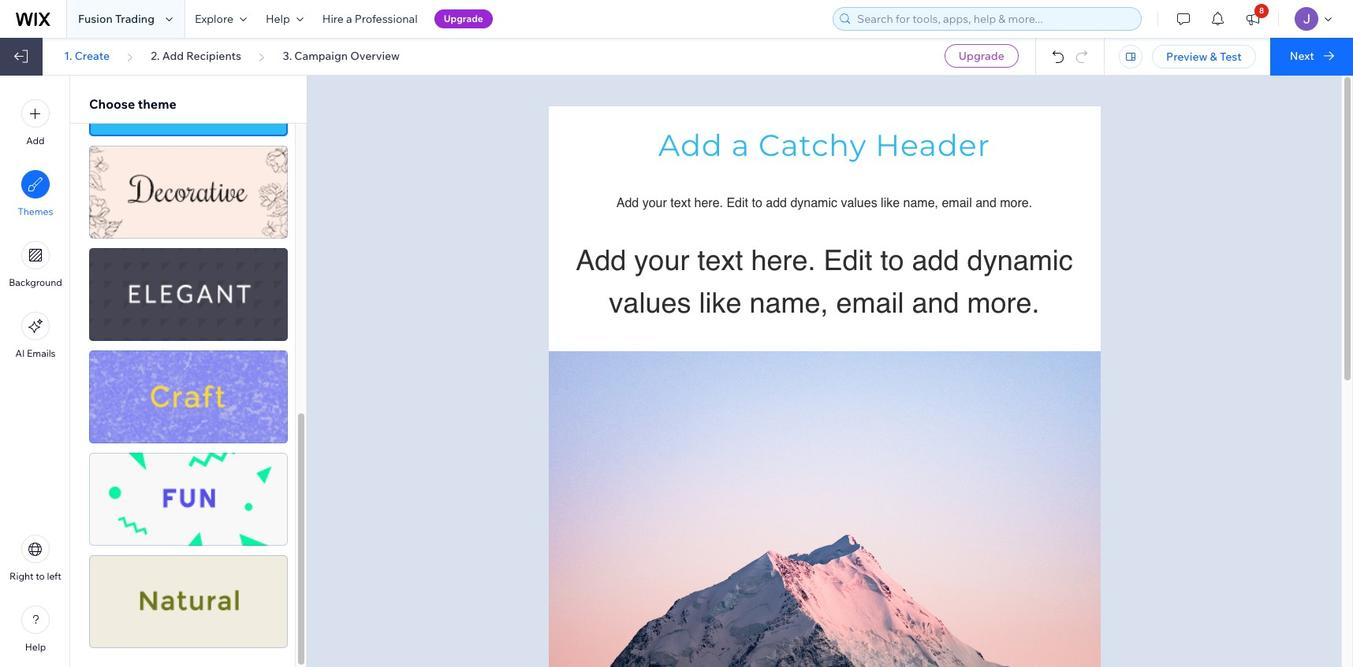 Task type: locate. For each thing, give the bounding box(es) containing it.
0 horizontal spatial edit
[[727, 197, 748, 211]]

1 vertical spatial email
[[836, 287, 904, 320]]

preview & test button
[[1152, 45, 1256, 69]]

a right hire
[[346, 12, 352, 26]]

1. create link
[[64, 49, 110, 63]]

1 horizontal spatial a
[[732, 127, 750, 164]]

0 vertical spatial text
[[671, 197, 691, 211]]

Search for tools, apps, help & more... field
[[852, 8, 1136, 30]]

upgrade button
[[434, 9, 493, 28], [945, 44, 1019, 68]]

add your text here. edit to add dynamic values like name, email and more.
[[617, 197, 1032, 211], [576, 245, 1081, 320]]

1 horizontal spatial name,
[[903, 197, 938, 211]]

1 horizontal spatial values
[[841, 197, 877, 211]]

a left catchy
[[732, 127, 750, 164]]

test
[[1220, 50, 1242, 64]]

0 horizontal spatial upgrade button
[[434, 9, 493, 28]]

professional
[[355, 12, 418, 26]]

0 vertical spatial help
[[266, 12, 290, 26]]

0 horizontal spatial upgrade
[[444, 13, 483, 24]]

0 horizontal spatial values
[[609, 287, 691, 320]]

edit
[[727, 197, 748, 211], [824, 245, 873, 277]]

email inside "add your text here. edit to add dynamic values like name, email and more."
[[836, 287, 904, 320]]

like
[[881, 197, 900, 211], [699, 287, 742, 320]]

1 vertical spatial and
[[912, 287, 959, 320]]

1 horizontal spatial like
[[881, 197, 900, 211]]

3. campaign overview
[[283, 49, 400, 63]]

campaign
[[294, 49, 348, 63]]

ai emails button
[[15, 312, 56, 360]]

1 vertical spatial text
[[697, 245, 743, 277]]

1 vertical spatial help button
[[21, 606, 50, 654]]

help
[[266, 12, 290, 26], [25, 642, 46, 654]]

0 vertical spatial upgrade button
[[434, 9, 493, 28]]

1 vertical spatial here.
[[751, 245, 816, 277]]

1 horizontal spatial upgrade button
[[945, 44, 1019, 68]]

0 vertical spatial like
[[881, 197, 900, 211]]

0 vertical spatial and
[[976, 197, 997, 211]]

3. campaign overview link
[[283, 49, 400, 63]]

2. add recipients
[[151, 49, 241, 63]]

trading
[[115, 12, 155, 26]]

1 horizontal spatial upgrade
[[959, 49, 1005, 63]]

to inside button
[[36, 571, 45, 583]]

2.
[[151, 49, 160, 63]]

emails
[[27, 348, 56, 360]]

and
[[976, 197, 997, 211], [912, 287, 959, 320]]

more.
[[1000, 197, 1032, 211], [967, 287, 1040, 320]]

1 vertical spatial help
[[25, 642, 46, 654]]

0 horizontal spatial dynamic
[[790, 197, 837, 211]]

1 vertical spatial add
[[912, 245, 959, 277]]

a
[[346, 12, 352, 26], [732, 127, 750, 164]]

help button down right to left
[[21, 606, 50, 654]]

3.
[[283, 49, 292, 63]]

1 horizontal spatial dynamic
[[967, 245, 1073, 277]]

upgrade right professional
[[444, 13, 483, 24]]

0 horizontal spatial add
[[766, 197, 787, 211]]

0 vertical spatial name,
[[903, 197, 938, 211]]

your
[[642, 197, 667, 211], [634, 245, 690, 277]]

add
[[766, 197, 787, 211], [912, 245, 959, 277]]

help button up 3.
[[256, 0, 313, 38]]

1 horizontal spatial add
[[912, 245, 959, 277]]

text
[[671, 197, 691, 211], [697, 245, 743, 277]]

0 horizontal spatial and
[[912, 287, 959, 320]]

0 vertical spatial to
[[752, 197, 762, 211]]

next button
[[1270, 38, 1353, 76]]

1 vertical spatial a
[[732, 127, 750, 164]]

email
[[942, 197, 972, 211], [836, 287, 904, 320]]

0 horizontal spatial help
[[25, 642, 46, 654]]

0 vertical spatial more.
[[1000, 197, 1032, 211]]

1 horizontal spatial here.
[[751, 245, 816, 277]]

0 vertical spatial dynamic
[[790, 197, 837, 211]]

upgrade
[[444, 13, 483, 24], [959, 49, 1005, 63]]

add
[[162, 49, 184, 63], [659, 127, 723, 164], [26, 135, 45, 147], [617, 197, 639, 211], [576, 245, 626, 277]]

&
[[1210, 50, 1218, 64]]

1 vertical spatial values
[[609, 287, 691, 320]]

1 horizontal spatial edit
[[824, 245, 873, 277]]

1 vertical spatial upgrade
[[959, 49, 1005, 63]]

1 horizontal spatial to
[[752, 197, 762, 211]]

here.
[[694, 197, 723, 211], [751, 245, 816, 277]]

0 vertical spatial edit
[[727, 197, 748, 211]]

0 vertical spatial values
[[841, 197, 877, 211]]

0 vertical spatial upgrade
[[444, 13, 483, 24]]

0 vertical spatial add your text here. edit to add dynamic values like name, email and more.
[[617, 197, 1032, 211]]

0 horizontal spatial text
[[671, 197, 691, 211]]

your inside "add your text here. edit to add dynamic values like name, email and more."
[[634, 245, 690, 277]]

0 horizontal spatial to
[[36, 571, 45, 583]]

2 horizontal spatial to
[[881, 245, 904, 277]]

1 horizontal spatial help button
[[256, 0, 313, 38]]

1 vertical spatial like
[[699, 287, 742, 320]]

upgrade button down 'search for tools, apps, help & more...' field on the right
[[945, 44, 1019, 68]]

1 horizontal spatial text
[[697, 245, 743, 277]]

upgrade down 'search for tools, apps, help & more...' field on the right
[[959, 49, 1005, 63]]

upgrade button right professional
[[434, 9, 493, 28]]

1 horizontal spatial and
[[976, 197, 997, 211]]

values
[[841, 197, 877, 211], [609, 287, 691, 320]]

8 button
[[1236, 0, 1270, 38]]

name,
[[903, 197, 938, 211], [750, 287, 828, 320]]

0 vertical spatial add
[[766, 197, 787, 211]]

1 horizontal spatial email
[[942, 197, 972, 211]]

1 vertical spatial name,
[[750, 287, 828, 320]]

to
[[752, 197, 762, 211], [881, 245, 904, 277], [36, 571, 45, 583]]

1 vertical spatial upgrade button
[[945, 44, 1019, 68]]

dynamic
[[790, 197, 837, 211], [967, 245, 1073, 277]]

help button
[[256, 0, 313, 38], [21, 606, 50, 654]]

0 horizontal spatial here.
[[694, 197, 723, 211]]

2 vertical spatial to
[[36, 571, 45, 583]]

fusion
[[78, 12, 113, 26]]

hire
[[322, 12, 344, 26]]

add inside button
[[26, 135, 45, 147]]

0 horizontal spatial email
[[836, 287, 904, 320]]

0 horizontal spatial a
[[346, 12, 352, 26]]

add a catchy header
[[659, 127, 990, 164]]

help down right to left
[[25, 642, 46, 654]]

1 vertical spatial your
[[634, 245, 690, 277]]

0 vertical spatial here.
[[694, 197, 723, 211]]

create
[[75, 49, 110, 63]]

0 horizontal spatial help button
[[21, 606, 50, 654]]

0 vertical spatial a
[[346, 12, 352, 26]]

1 vertical spatial edit
[[824, 245, 873, 277]]

preview
[[1166, 50, 1208, 64]]

background
[[9, 277, 62, 289]]

help up 3.
[[266, 12, 290, 26]]



Task type: describe. For each thing, give the bounding box(es) containing it.
2. add recipients link
[[151, 49, 241, 63]]

themes
[[18, 206, 53, 218]]

choose
[[89, 96, 135, 112]]

a for catchy
[[732, 127, 750, 164]]

right to left button
[[10, 535, 61, 583]]

ai emails
[[15, 348, 56, 360]]

1 horizontal spatial help
[[266, 12, 290, 26]]

0 horizontal spatial like
[[699, 287, 742, 320]]

catchy
[[759, 127, 867, 164]]

hire a professional
[[322, 12, 418, 26]]

add button
[[21, 99, 50, 147]]

0 horizontal spatial name,
[[750, 287, 828, 320]]

1 vertical spatial add your text here. edit to add dynamic values like name, email and more.
[[576, 245, 1081, 320]]

next
[[1290, 49, 1314, 63]]

left
[[47, 571, 61, 583]]

right
[[10, 571, 34, 583]]

background button
[[9, 241, 62, 289]]

recipients
[[186, 49, 241, 63]]

0 vertical spatial your
[[642, 197, 667, 211]]

hire a professional link
[[313, 0, 427, 38]]

8
[[1259, 6, 1264, 16]]

1 vertical spatial more.
[[967, 287, 1040, 320]]

ai
[[15, 348, 25, 360]]

1 vertical spatial dynamic
[[967, 245, 1073, 277]]

overview
[[350, 49, 400, 63]]

themes button
[[18, 170, 53, 218]]

theme
[[138, 96, 176, 112]]

add inside "add your text here. edit to add dynamic values like name, email and more."
[[912, 245, 959, 277]]

edit inside "add your text here. edit to add dynamic values like name, email and more."
[[824, 245, 873, 277]]

1. create
[[64, 49, 110, 63]]

and inside "add your text here. edit to add dynamic values like name, email and more."
[[912, 287, 959, 320]]

values inside "add your text here. edit to add dynamic values like name, email and more."
[[609, 287, 691, 320]]

1 vertical spatial to
[[881, 245, 904, 277]]

right to left
[[10, 571, 61, 583]]

a for professional
[[346, 12, 352, 26]]

0 vertical spatial help button
[[256, 0, 313, 38]]

0 vertical spatial email
[[942, 197, 972, 211]]

header
[[876, 127, 990, 164]]

preview & test
[[1166, 50, 1242, 64]]

explore
[[195, 12, 233, 26]]

fusion trading
[[78, 12, 155, 26]]

1.
[[64, 49, 72, 63]]

choose theme
[[89, 96, 176, 112]]



Task type: vqa. For each thing, say whether or not it's contained in the screenshot.
SELECT AN OPTION FIELD
no



